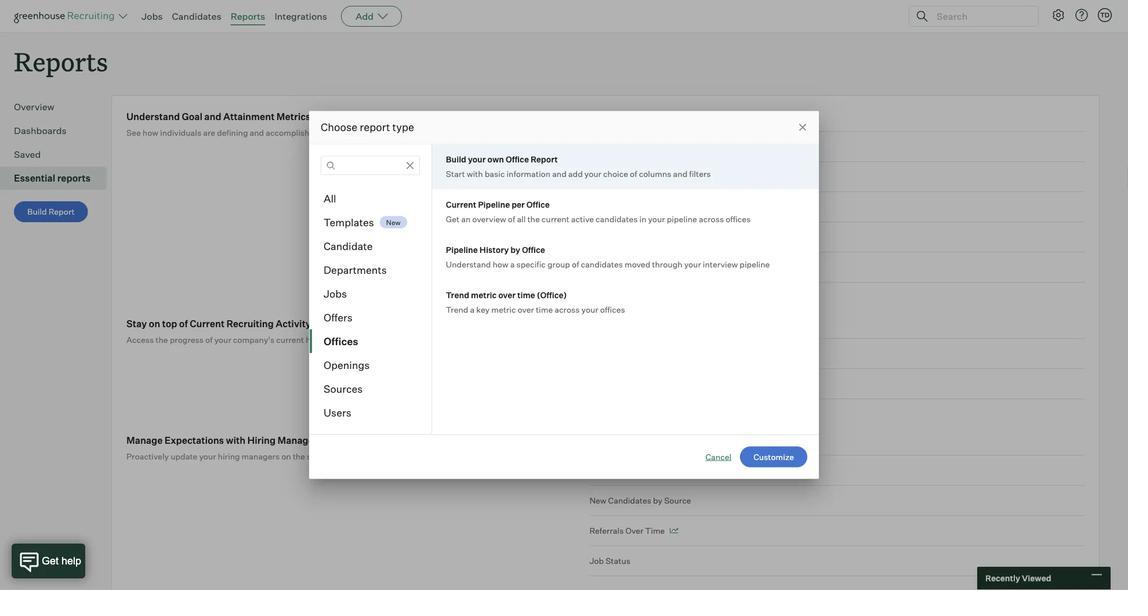 Task type: locate. For each thing, give the bounding box(es) containing it.
1 vertical spatial in
[[640, 214, 647, 224]]

to
[[611, 172, 619, 182], [611, 262, 619, 272]]

get
[[446, 214, 460, 224]]

0 vertical spatial a
[[510, 259, 515, 269]]

build inside build your own office report start with basic information and add your choice of columns and filters
[[446, 154, 466, 164]]

1 horizontal spatial on
[[281, 451, 291, 461]]

0 vertical spatial office
[[506, 154, 529, 164]]

offer
[[655, 262, 673, 272]]

time right add on the right of page
[[590, 172, 609, 182]]

new up "referrals"
[[590, 495, 607, 505]]

in down the submit
[[640, 214, 647, 224]]

pipeline for your
[[667, 214, 697, 224]]

1 vertical spatial own
[[488, 154, 504, 164]]

0 horizontal spatial across
[[555, 305, 580, 315]]

1 horizontal spatial across
[[699, 214, 724, 224]]

2 vertical spatial the
[[293, 451, 305, 461]]

customize
[[754, 452, 794, 462]]

1 horizontal spatial pipeline
[[740, 259, 770, 269]]

1 horizontal spatial time
[[536, 305, 553, 315]]

to left the approve
[[611, 262, 619, 272]]

1 horizontal spatial candidates
[[608, 495, 652, 505]]

1 vertical spatial the
[[156, 335, 168, 345]]

0 horizontal spatial on
[[149, 318, 160, 329]]

of inside manage expectations with hiring managers proactively update your hiring managers on the status of each job
[[332, 451, 340, 461]]

your right through
[[684, 259, 701, 269]]

a left key
[[470, 305, 475, 315]]

essential reports link
[[14, 171, 102, 185]]

configure image
[[1052, 8, 1066, 22]]

1 vertical spatial hiring
[[218, 451, 240, 461]]

report up information
[[531, 154, 558, 164]]

time left the approve
[[590, 262, 609, 272]]

0 horizontal spatial offices
[[600, 305, 625, 315]]

the
[[528, 214, 540, 224], [156, 335, 168, 345], [293, 451, 305, 461]]

0 vertical spatial across
[[699, 214, 724, 224]]

new right templates
[[386, 218, 401, 226]]

of right group
[[572, 259, 579, 269]]

report
[[531, 154, 558, 164], [49, 207, 75, 217]]

of left "all"
[[508, 214, 515, 224]]

across up interview
[[699, 214, 724, 224]]

1 vertical spatial trend
[[446, 305, 468, 315]]

over right "referrals"
[[626, 525, 644, 536]]

0 vertical spatial current
[[542, 214, 570, 224]]

reports right 'candidates' 'link'
[[231, 10, 265, 22]]

time
[[672, 111, 691, 121], [590, 141, 609, 152], [590, 172, 609, 182], [590, 262, 609, 272], [645, 525, 665, 536]]

office inside current pipeline per office get an overview of all the current active candidates in your pipeline across offices
[[527, 200, 550, 210]]

goals
[[629, 111, 650, 121]]

your
[[468, 154, 486, 164], [585, 169, 602, 179], [648, 214, 665, 224], [684, 259, 701, 269], [582, 305, 599, 315], [214, 335, 231, 345], [199, 451, 216, 461]]

scorecards
[[650, 172, 693, 182]]

goal right scorecards
[[695, 172, 712, 182]]

reports down greenhouse recruiting image
[[14, 44, 108, 78]]

reports
[[57, 172, 91, 184]]

hiring inside manage expectations with hiring managers proactively update your hiring managers on the status of each job
[[218, 451, 240, 461]]

1 horizontal spatial over
[[518, 305, 534, 315]]

icon chart image for time to approve offer goal attainment
[[742, 264, 751, 270]]

0 horizontal spatial candidate
[[324, 240, 373, 252]]

build your own office report start with basic information and add your choice of columns and filters
[[446, 154, 711, 179]]

1 horizontal spatial report
[[531, 154, 558, 164]]

trend
[[446, 290, 469, 300], [446, 305, 468, 315]]

candidates right 'jobs' "link"
[[172, 10, 221, 22]]

1 horizontal spatial new
[[590, 495, 607, 505]]

jobs left 'candidates' 'link'
[[142, 10, 163, 22]]

metric right key
[[492, 305, 516, 315]]

candidates
[[596, 214, 638, 224], [581, 259, 623, 269]]

office inside pipeline history by office understand how a specific group of candidates moved through your interview pipeline
[[522, 245, 545, 255]]

job status link
[[590, 546, 1085, 576]]

1 vertical spatial current
[[276, 335, 304, 345]]

1 vertical spatial candidate
[[590, 435, 629, 445]]

by
[[511, 245, 520, 255], [653, 495, 663, 505]]

0 horizontal spatial pipeline
[[446, 245, 478, 255]]

source
[[664, 495, 691, 505]]

2 horizontal spatial pipeline
[[630, 435, 661, 445]]

1 vertical spatial a
[[470, 305, 475, 315]]

pipeline for current
[[478, 200, 510, 210]]

of inside build your own office report start with basic information and add your choice of columns and filters
[[630, 169, 637, 179]]

jobs link
[[142, 10, 163, 22]]

hiring
[[248, 434, 276, 446]]

with
[[467, 169, 483, 179], [226, 434, 246, 446]]

report inside button
[[49, 207, 75, 217]]

pipeline up overview
[[478, 200, 510, 210]]

recently
[[986, 573, 1021, 583]]

0 vertical spatial current
[[446, 200, 476, 210]]

how right see
[[143, 127, 158, 138]]

time
[[518, 290, 535, 300], [536, 305, 553, 315]]

metric
[[471, 290, 497, 300], [492, 305, 516, 315]]

office inside build your own office report start with basic information and add your choice of columns and filters
[[506, 154, 529, 164]]

0 horizontal spatial time
[[518, 290, 535, 300]]

td
[[1101, 11, 1110, 19]]

how
[[143, 127, 158, 138], [493, 259, 509, 269]]

over
[[499, 290, 516, 300], [518, 305, 534, 315]]

the inside current pipeline per office get an overview of all the current active candidates in your pipeline across offices
[[528, 214, 540, 224]]

1 horizontal spatial the
[[293, 451, 305, 461]]

new
[[386, 218, 401, 226], [590, 495, 607, 505]]

understand
[[126, 111, 180, 122], [446, 259, 491, 269]]

icon chart image down source
[[670, 528, 678, 534]]

own inside understand goal and attainment metrics see how individuals are defining and accomplishing goals for their own personal and team development
[[377, 127, 393, 138]]

1 vertical spatial time
[[536, 305, 553, 315]]

offices inside current pipeline per office get an overview of all the current active candidates in your pipeline across offices
[[726, 214, 751, 224]]

in left stage
[[611, 141, 618, 152]]

new inside the choose report type dialog
[[386, 218, 401, 226]]

report
[[360, 121, 390, 134]]

office up specific
[[522, 245, 545, 255]]

0 horizontal spatial new
[[386, 218, 401, 226]]

jobs inside the choose report type dialog
[[324, 287, 347, 300]]

0 vertical spatial trend
[[446, 290, 469, 300]]

0 horizontal spatial build
[[27, 207, 47, 217]]

0 vertical spatial hiring
[[306, 335, 328, 345]]

with left hiring
[[226, 434, 246, 446]]

attainment up defining
[[223, 111, 275, 122]]

jobs up offers
[[324, 287, 347, 300]]

over right goals at top right
[[652, 111, 670, 121]]

own up basic
[[488, 154, 504, 164]]

0 vertical spatial icon chart image
[[711, 144, 719, 150]]

0 vertical spatial candidate
[[324, 240, 373, 252]]

type
[[393, 121, 414, 134]]

candidate inside the choose report type dialog
[[324, 240, 373, 252]]

2 vertical spatial icon chart image
[[670, 528, 678, 534]]

understand down the history on the top left
[[446, 259, 491, 269]]

0 horizontal spatial current
[[276, 335, 304, 345]]

0 vertical spatial candidates
[[596, 214, 638, 224]]

how down the history on the top left
[[493, 259, 509, 269]]

and left add on the right of page
[[552, 169, 567, 179]]

pipeline down time to submit scorecards goal attainment on the top of the page
[[667, 214, 697, 224]]

0 horizontal spatial by
[[511, 245, 520, 255]]

0 horizontal spatial understand
[[126, 111, 180, 122]]

update
[[171, 451, 197, 461]]

by inside pipeline history by office understand how a specific group of candidates moved through your interview pipeline
[[511, 245, 520, 255]]

1 horizontal spatial candidate
[[590, 435, 629, 445]]

1 trend from the top
[[446, 290, 469, 300]]

time left '(office)'
[[518, 290, 535, 300]]

icon chart image up filters
[[711, 144, 719, 150]]

1 horizontal spatial how
[[493, 259, 509, 269]]

1 vertical spatial jobs
[[324, 287, 347, 300]]

of left each
[[332, 451, 340, 461]]

1 vertical spatial over
[[518, 305, 534, 315]]

0 horizontal spatial the
[[156, 335, 168, 345]]

by left source
[[653, 495, 663, 505]]

2 to from the top
[[611, 262, 619, 272]]

time down '(office)'
[[536, 305, 553, 315]]

0 vertical spatial to
[[611, 172, 619, 182]]

0 horizontal spatial current
[[190, 318, 225, 329]]

offices inside trend metric over time (office) trend a key metric over time across your offices
[[600, 305, 625, 315]]

1 horizontal spatial with
[[467, 169, 483, 179]]

current up progress
[[190, 318, 225, 329]]

0 vertical spatial the
[[528, 214, 540, 224]]

your left company's
[[214, 335, 231, 345]]

pipeline left email
[[630, 435, 661, 445]]

integrations
[[275, 10, 327, 22]]

of right choice
[[630, 169, 637, 179]]

of
[[630, 169, 637, 179], [508, 214, 515, 224], [572, 259, 579, 269], [179, 318, 188, 329], [205, 335, 213, 345], [332, 451, 340, 461]]

to for approve
[[611, 262, 619, 272]]

over left '(office)'
[[499, 290, 516, 300]]

your inside current pipeline per office get an overview of all the current active candidates in your pipeline across offices
[[648, 214, 665, 224]]

1 vertical spatial build
[[27, 207, 47, 217]]

to inside time to submit scorecards goal attainment link
[[611, 172, 619, 182]]

0 vertical spatial new
[[386, 218, 401, 226]]

by right the history on the top left
[[511, 245, 520, 255]]

0 horizontal spatial hiring
[[218, 451, 240, 461]]

specific
[[517, 259, 546, 269]]

current
[[542, 214, 570, 224], [276, 335, 304, 345]]

time in stage goal attainment
[[590, 141, 706, 152]]

1 horizontal spatial icon chart image
[[711, 144, 719, 150]]

your down pipeline history by office understand how a specific group of candidates moved through your interview pipeline
[[582, 305, 599, 315]]

candidate for candidate pipeline email
[[590, 435, 629, 445]]

build inside button
[[27, 207, 47, 217]]

office right per
[[527, 200, 550, 210]]

1 horizontal spatial jobs
[[324, 287, 347, 300]]

icon chart image for referrals over time
[[670, 528, 678, 534]]

1 vertical spatial understand
[[446, 259, 491, 269]]

1 vertical spatial pipeline
[[740, 259, 770, 269]]

goal inside understand goal and attainment metrics see how individuals are defining and accomplishing goals for their own personal and team development
[[182, 111, 202, 122]]

0 vertical spatial over
[[499, 290, 516, 300]]

history
[[480, 245, 509, 255]]

for
[[345, 127, 356, 138]]

own right their
[[377, 127, 393, 138]]

your down scorecards
[[648, 214, 665, 224]]

2 vertical spatial pipeline
[[630, 435, 661, 445]]

2 vertical spatial office
[[522, 245, 545, 255]]

how inside understand goal and attainment metrics see how individuals are defining and accomplishing goals for their own personal and team development
[[143, 127, 158, 138]]

pipeline for interview
[[740, 259, 770, 269]]

over right key
[[518, 305, 534, 315]]

pipeline for candidate
[[630, 435, 661, 445]]

across inside trend metric over time (office) trend a key metric over time across your offices
[[555, 305, 580, 315]]

pipeline inside pipeline history by office understand how a specific group of candidates moved through your interview pipeline
[[740, 259, 770, 269]]

0 horizontal spatial over
[[499, 290, 516, 300]]

candidates right active
[[596, 214, 638, 224]]

0 horizontal spatial icon chart image
[[670, 528, 678, 534]]

office for own
[[506, 154, 529, 164]]

basic
[[485, 169, 505, 179]]

build
[[446, 154, 466, 164], [27, 207, 47, 217]]

add
[[568, 169, 583, 179]]

choice
[[603, 169, 628, 179]]

0 vertical spatial build
[[446, 154, 466, 164]]

0 vertical spatial with
[[467, 169, 483, 179]]

current inside stay on top of current recruiting activity access the progress of your company's current hiring process
[[190, 318, 225, 329]]

with inside build your own office report start with basic information and add your choice of columns and filters
[[467, 169, 483, 179]]

a inside trend metric over time (office) trend a key metric over time across your offices
[[470, 305, 475, 315]]

understand inside pipeline history by office understand how a specific group of candidates moved through your interview pipeline
[[446, 259, 491, 269]]

your inside trend metric over time (office) trend a key metric over time across your offices
[[582, 305, 599, 315]]

overview link
[[14, 100, 102, 114]]

your inside manage expectations with hiring managers proactively update your hiring managers on the status of each job
[[199, 451, 216, 461]]

attainment right through
[[694, 262, 737, 272]]

in
[[611, 141, 618, 152], [640, 214, 647, 224]]

2 trend from the top
[[446, 305, 468, 315]]

users
[[324, 406, 351, 419]]

1 horizontal spatial own
[[488, 154, 504, 164]]

information
[[507, 169, 551, 179]]

0 vertical spatial reports
[[231, 10, 265, 22]]

current left active
[[542, 214, 570, 224]]

on
[[149, 318, 160, 329], [281, 451, 291, 461]]

moved
[[625, 259, 651, 269]]

report inside build your own office report start with basic information and add your choice of columns and filters
[[531, 154, 558, 164]]

filters
[[689, 169, 711, 179]]

proactively
[[126, 451, 169, 461]]

understand up see
[[126, 111, 180, 122]]

key
[[476, 305, 490, 315]]

your right add on the right of page
[[585, 169, 602, 179]]

offices down the approve
[[600, 305, 625, 315]]

and left filters
[[673, 169, 688, 179]]

across down '(office)'
[[555, 305, 580, 315]]

build up start
[[446, 154, 466, 164]]

referrals over time
[[590, 525, 665, 536]]

1 vertical spatial office
[[527, 200, 550, 210]]

hiring
[[306, 335, 328, 345], [218, 451, 240, 461]]

email
[[663, 435, 684, 445]]

office up information
[[506, 154, 529, 164]]

report down essential reports link
[[49, 207, 75, 217]]

metric up key
[[471, 290, 497, 300]]

the inside stay on top of current recruiting activity access the progress of your company's current hiring process
[[156, 335, 168, 345]]

pipeline right interview
[[740, 259, 770, 269]]

goal up 'individuals'
[[182, 111, 202, 122]]

1 horizontal spatial current
[[542, 214, 570, 224]]

jobs
[[142, 10, 163, 22], [324, 287, 347, 300]]

across
[[699, 214, 724, 224], [555, 305, 580, 315]]

icon chart image
[[711, 144, 719, 150], [742, 264, 751, 270], [670, 528, 678, 534]]

time for time in stage goal attainment
[[590, 141, 609, 152]]

hiring left managers
[[218, 451, 240, 461]]

pipeline inside pipeline history by office understand how a specific group of candidates moved through your interview pipeline
[[446, 245, 478, 255]]

candidates up the referrals over time
[[608, 495, 652, 505]]

1 vertical spatial pipeline
[[446, 245, 478, 255]]

current inside current pipeline per office get an overview of all the current active candidates in your pipeline across offices
[[542, 214, 570, 224]]

0 horizontal spatial with
[[226, 434, 246, 446]]

1 horizontal spatial offices
[[726, 214, 751, 224]]

attainment inside understand goal and attainment metrics see how individuals are defining and accomplishing goals for their own personal and team development
[[223, 111, 275, 122]]

1 to from the top
[[611, 172, 619, 182]]

goal
[[182, 111, 202, 122], [644, 141, 661, 152], [695, 172, 712, 182], [675, 262, 693, 272]]

1 vertical spatial with
[[226, 434, 246, 446]]

offers
[[324, 311, 353, 324]]

icon chart image right interview
[[742, 264, 751, 270]]

understand goal and attainment metrics see how individuals are defining and accomplishing goals for their own personal and team development
[[126, 111, 516, 138]]

1 horizontal spatial in
[[640, 214, 647, 224]]

0 horizontal spatial candidates
[[172, 10, 221, 22]]

and right defining
[[250, 127, 264, 138]]

dashboards
[[14, 125, 67, 136]]

offices
[[324, 335, 358, 348]]

to left the submit
[[611, 172, 619, 182]]

1 vertical spatial by
[[653, 495, 663, 505]]

by for history
[[511, 245, 520, 255]]

0 horizontal spatial in
[[611, 141, 618, 152]]

on down managers
[[281, 451, 291, 461]]

on left top
[[149, 318, 160, 329]]

0 vertical spatial report
[[531, 154, 558, 164]]

the right "all"
[[528, 214, 540, 224]]

offices up interview
[[726, 214, 751, 224]]

build down "essential"
[[27, 207, 47, 217]]

a inside pipeline history by office understand how a specific group of candidates moved through your interview pipeline
[[510, 259, 515, 269]]

time for time to submit scorecards goal attainment
[[590, 172, 609, 182]]

1 horizontal spatial pipeline
[[478, 200, 510, 210]]

0 horizontal spatial jobs
[[142, 10, 163, 22]]

0 vertical spatial how
[[143, 127, 158, 138]]

1 vertical spatial across
[[555, 305, 580, 315]]

0 horizontal spatial own
[[377, 127, 393, 138]]

their
[[358, 127, 375, 138]]

current pipeline per office get an overview of all the current active candidates in your pipeline across offices
[[446, 200, 751, 224]]

new inside the new candidates by source link
[[590, 495, 607, 505]]

time up build your own office report start with basic information and add your choice of columns and filters
[[590, 141, 609, 152]]

office for by
[[522, 245, 545, 255]]

0 horizontal spatial reports
[[14, 44, 108, 78]]

trend metric over time (office) trend a key metric over time across your offices
[[446, 290, 625, 315]]

pipeline inside current pipeline per office get an overview of all the current active candidates in your pipeline across offices
[[478, 200, 510, 210]]

1 horizontal spatial a
[[510, 259, 515, 269]]

goal right offer
[[675, 262, 693, 272]]

pipeline inside current pipeline per office get an overview of all the current active candidates in your pipeline across offices
[[667, 214, 697, 224]]

1 horizontal spatial hiring
[[306, 335, 328, 345]]

hiring inside stay on top of current recruiting activity access the progress of your company's current hiring process
[[306, 335, 328, 345]]

0 horizontal spatial report
[[49, 207, 75, 217]]

current down activity
[[276, 335, 304, 345]]

0 vertical spatial pipeline
[[478, 200, 510, 210]]

candidates left moved
[[581, 259, 623, 269]]

0 vertical spatial by
[[511, 245, 520, 255]]

1 horizontal spatial understand
[[446, 259, 491, 269]]

a left specific
[[510, 259, 515, 269]]

the down top
[[156, 335, 168, 345]]

and
[[204, 111, 221, 122], [250, 127, 264, 138], [429, 127, 444, 138], [552, 169, 567, 179], [673, 169, 688, 179]]

goal inside time to submit scorecards goal attainment link
[[695, 172, 712, 182]]

1 vertical spatial reports
[[14, 44, 108, 78]]

with right start
[[467, 169, 483, 179]]

individual goals over time
[[590, 111, 691, 121]]

your down the expectations
[[199, 451, 216, 461]]

through
[[652, 259, 683, 269]]

the down managers
[[293, 451, 305, 461]]

pipeline down an
[[446, 245, 478, 255]]

current up an
[[446, 200, 476, 210]]

hiring left process
[[306, 335, 328, 345]]

0 vertical spatial own
[[377, 127, 393, 138]]

current
[[446, 200, 476, 210], [190, 318, 225, 329]]

1 vertical spatial report
[[49, 207, 75, 217]]

1 vertical spatial on
[[281, 451, 291, 461]]

team
[[445, 127, 465, 138]]

1 horizontal spatial current
[[446, 200, 476, 210]]

1 horizontal spatial reports
[[231, 10, 265, 22]]

referrals
[[590, 525, 624, 536]]



Task type: describe. For each thing, give the bounding box(es) containing it.
on inside manage expectations with hiring managers proactively update your hiring managers on the status of each job
[[281, 451, 291, 461]]

new candidates by source link
[[590, 486, 1085, 516]]

all
[[324, 192, 336, 205]]

sources
[[324, 382, 363, 395]]

your inside pipeline history by office understand how a specific group of candidates moved through your interview pipeline
[[684, 259, 701, 269]]

with inside manage expectations with hiring managers proactively update your hiring managers on the status of each job
[[226, 434, 246, 446]]

icon chart image for time in stage goal attainment
[[711, 144, 719, 150]]

and left team at the top left of the page
[[429, 127, 444, 138]]

on inside stay on top of current recruiting activity access the progress of your company's current hiring process
[[149, 318, 160, 329]]

individual
[[590, 111, 627, 121]]

time to approve offer goal attainment
[[590, 262, 737, 272]]

candidate for candidate
[[324, 240, 373, 252]]

recruiting
[[227, 318, 274, 329]]

development
[[467, 127, 516, 138]]

0 vertical spatial candidates
[[172, 10, 221, 22]]

time right goals at top right
[[672, 111, 691, 121]]

how inside pipeline history by office understand how a specific group of candidates moved through your interview pipeline
[[493, 259, 509, 269]]

status
[[606, 556, 631, 566]]

understand inside understand goal and attainment metrics see how individuals are defining and accomplishing goals for their own personal and team development
[[126, 111, 180, 122]]

overview
[[14, 101, 54, 113]]

0 vertical spatial in
[[611, 141, 618, 152]]

time down new candidates by source
[[645, 525, 665, 536]]

current inside stay on top of current recruiting activity access the progress of your company's current hiring process
[[276, 335, 304, 345]]

stay on top of current recruiting activity access the progress of your company's current hiring process
[[126, 318, 360, 345]]

start
[[446, 169, 465, 179]]

new for new
[[386, 218, 401, 226]]

0 horizontal spatial over
[[626, 525, 644, 536]]

customize button
[[740, 446, 808, 467]]

in inside current pipeline per office get an overview of all the current active candidates in your pipeline across offices
[[640, 214, 647, 224]]

per
[[512, 200, 525, 210]]

the inside manage expectations with hiring managers proactively update your hiring managers on the status of each job
[[293, 451, 305, 461]]

1 vertical spatial metric
[[492, 305, 516, 315]]

choose report type dialog
[[309, 111, 819, 479]]

active
[[571, 214, 594, 224]]

job status
[[590, 556, 631, 566]]

departments
[[324, 263, 387, 276]]

time to submit scorecards goal attainment link
[[590, 162, 1085, 192]]

greenhouse recruiting image
[[14, 9, 118, 23]]

accomplishing
[[266, 127, 321, 138]]

activity
[[276, 318, 311, 329]]

managers
[[278, 434, 323, 446]]

top
[[162, 318, 177, 329]]

by for candidates
[[653, 495, 663, 505]]

add
[[356, 10, 374, 22]]

of right progress
[[205, 335, 213, 345]]

approve
[[621, 262, 653, 272]]

your inside stay on top of current recruiting activity access the progress of your company's current hiring process
[[214, 335, 231, 345]]

group
[[548, 259, 570, 269]]

and up are
[[204, 111, 221, 122]]

candidates link
[[172, 10, 221, 22]]

new candidates by source
[[590, 495, 691, 505]]

all
[[517, 214, 526, 224]]

cancel link
[[706, 451, 732, 463]]

build for build report
[[27, 207, 47, 217]]

stay
[[126, 318, 147, 329]]

are
[[203, 127, 215, 138]]

access
[[126, 335, 154, 345]]

0 vertical spatial jobs
[[142, 10, 163, 22]]

templates
[[324, 216, 374, 229]]

recently viewed
[[986, 573, 1052, 583]]

stage
[[620, 141, 642, 152]]

dashboards link
[[14, 124, 102, 138]]

company's
[[233, 335, 275, 345]]

office for per
[[527, 200, 550, 210]]

Search All... text field
[[321, 156, 420, 175]]

Search text field
[[934, 8, 1028, 25]]

pipeline history by office understand how a specific group of candidates moved through your interview pipeline
[[446, 245, 770, 269]]

progress
[[170, 335, 204, 345]]

across inside current pipeline per office get an overview of all the current active candidates in your pipeline across offices
[[699, 214, 724, 224]]

essential
[[14, 172, 55, 184]]

goals
[[323, 127, 344, 138]]

candidate pipeline email link
[[590, 434, 1085, 456]]

build report
[[27, 207, 75, 217]]

an
[[461, 214, 471, 224]]

of right top
[[179, 318, 188, 329]]

own inside build your own office report start with basic information and add your choice of columns and filters
[[488, 154, 504, 164]]

of inside current pipeline per office get an overview of all the current active candidates in your pipeline across offices
[[508, 214, 515, 224]]

current inside current pipeline per office get an overview of all the current active candidates in your pipeline across offices
[[446, 200, 476, 210]]

process
[[330, 335, 360, 345]]

expectations
[[165, 434, 224, 446]]

job
[[590, 556, 604, 566]]

cancel
[[706, 452, 732, 462]]

td button
[[1098, 8, 1112, 22]]

defining
[[217, 127, 248, 138]]

job
[[361, 451, 373, 461]]

of inside pipeline history by office understand how a specific group of candidates moved through your interview pipeline
[[572, 259, 579, 269]]

attainment right filters
[[714, 172, 757, 182]]

manage expectations with hiring managers proactively update your hiring managers on the status of each job
[[126, 434, 373, 461]]

goal right stage
[[644, 141, 661, 152]]

essential reports
[[14, 172, 91, 184]]

candidates inside current pipeline per office get an overview of all the current active candidates in your pipeline across offices
[[596, 214, 638, 224]]

choose report type
[[321, 121, 414, 134]]

new for new candidates by source
[[590, 495, 607, 505]]

see
[[126, 127, 141, 138]]

build for build your own office report start with basic information and add your choice of columns and filters
[[446, 154, 466, 164]]

(office)
[[537, 290, 567, 300]]

candidate pipeline email
[[590, 435, 684, 445]]

each
[[341, 451, 360, 461]]

to for submit
[[611, 172, 619, 182]]

a for specific
[[510, 259, 515, 269]]

1 vertical spatial candidates
[[608, 495, 652, 505]]

choose
[[321, 121, 358, 134]]

td button
[[1096, 6, 1115, 24]]

integrations link
[[275, 10, 327, 22]]

build report button
[[14, 201, 88, 222]]

manage
[[126, 434, 163, 446]]

your up basic
[[468, 154, 486, 164]]

0 vertical spatial metric
[[471, 290, 497, 300]]

over inside individual goals over time link
[[652, 111, 670, 121]]

candidates inside pipeline history by office understand how a specific group of candidates moved through your interview pipeline
[[581, 259, 623, 269]]

overview
[[472, 214, 506, 224]]

0 vertical spatial time
[[518, 290, 535, 300]]

a for key
[[470, 305, 475, 315]]

saved link
[[14, 147, 102, 161]]

add button
[[341, 6, 402, 27]]

attainment up filters
[[663, 141, 706, 152]]

status
[[307, 451, 331, 461]]

personal
[[395, 127, 428, 138]]

time for time to approve offer goal attainment
[[590, 262, 609, 272]]

managers
[[242, 451, 280, 461]]



Task type: vqa. For each thing, say whether or not it's contained in the screenshot.
THE to the middle
yes



